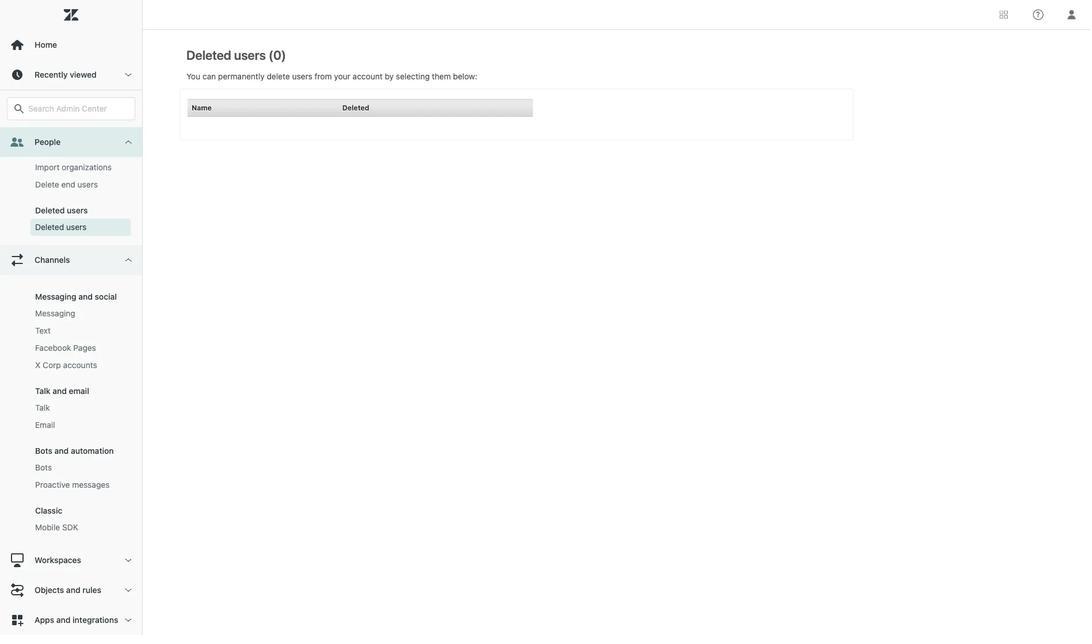 Task type: describe. For each thing, give the bounding box(es) containing it.
mobile sdk
[[35, 523, 78, 533]]

messaging and social element
[[35, 292, 117, 302]]

import for import organizations
[[35, 163, 60, 172]]

workspaces button
[[0, 546, 142, 576]]

messaging link
[[31, 305, 131, 323]]

bots element
[[35, 463, 52, 474]]

primary element
[[0, 0, 143, 636]]

users up deleted users link
[[67, 206, 88, 215]]

people button
[[0, 127, 142, 157]]

x
[[35, 361, 41, 370]]

social
[[95, 292, 117, 302]]

actions
[[54, 129, 82, 138]]

tree item containing channels
[[0, 245, 142, 546]]

and for apps
[[56, 616, 71, 626]]

2 deleted users element from the top
[[35, 222, 87, 233]]

import organizations link
[[31, 159, 131, 176]]

messaging and social
[[35, 292, 117, 302]]

objects and rules button
[[0, 576, 142, 606]]

talk link
[[31, 400, 131, 417]]

objects
[[35, 586, 64, 596]]

facebook
[[35, 344, 71, 353]]

bulk
[[35, 129, 52, 138]]

objects and rules
[[35, 586, 101, 596]]

delete end users link
[[31, 176, 131, 194]]

x corp accounts link
[[31, 357, 131, 374]]

users down the organizations
[[78, 180, 98, 190]]

channels button
[[0, 245, 142, 275]]

facebook pages
[[35, 344, 96, 353]]

talk and email
[[35, 387, 89, 396]]

email
[[35, 421, 55, 430]]

recently viewed
[[35, 70, 97, 79]]

deleted for first deleted users element from the top
[[35, 206, 65, 215]]

mobile sdk element
[[35, 522, 78, 534]]

automation
[[71, 447, 114, 456]]

and for talk
[[53, 387, 67, 396]]

zendesk products image
[[1001, 11, 1009, 19]]

messages
[[72, 481, 110, 490]]

mobile
[[35, 523, 60, 533]]

help image
[[1034, 10, 1044, 20]]

apps and integrations
[[35, 616, 118, 626]]

tree item containing bulk actions
[[0, 0, 142, 245]]

import organizations element
[[35, 162, 112, 173]]

text
[[35, 326, 51, 336]]

x corp accounts
[[35, 361, 97, 370]]

1 deleted users from the top
[[35, 206, 88, 215]]

delete end users element
[[35, 179, 98, 191]]

viewed
[[70, 70, 97, 79]]

bulk actions
[[35, 129, 82, 138]]

text link
[[31, 323, 131, 340]]

rules
[[83, 586, 101, 596]]

channels
[[35, 255, 70, 265]]

proactive messages element
[[35, 480, 110, 491]]

proactive messages
[[35, 481, 110, 490]]

bots and automation
[[35, 447, 114, 456]]

email
[[69, 387, 89, 396]]

Search Admin Center field
[[28, 104, 128, 114]]

deleted for 2nd deleted users element
[[35, 223, 64, 232]]

workspaces
[[35, 556, 81, 566]]

apps and integrations button
[[0, 606, 142, 636]]

import organizations
[[35, 163, 112, 172]]

bots link
[[31, 460, 131, 477]]



Task type: vqa. For each thing, say whether or not it's contained in the screenshot.
Talk link
yes



Task type: locate. For each thing, give the bounding box(es) containing it.
messaging
[[35, 292, 76, 302], [35, 309, 75, 319]]

talk and email element
[[35, 387, 89, 396]]

deleted inside deleted users element
[[35, 223, 64, 232]]

deleted users element up deleted users link
[[35, 206, 88, 215]]

integrations
[[73, 616, 118, 626]]

and for messaging
[[78, 292, 93, 302]]

accounts
[[63, 361, 97, 370]]

users down actions
[[62, 145, 82, 155]]

deleted users up deleted users link
[[35, 206, 88, 215]]

2 deleted from the top
[[35, 223, 64, 232]]

talk for talk and email
[[35, 387, 50, 396]]

1 deleted from the top
[[35, 206, 65, 215]]

1 vertical spatial deleted users element
[[35, 222, 87, 233]]

2 deleted users from the top
[[35, 223, 87, 232]]

none search field inside primary element
[[1, 97, 141, 120]]

0 vertical spatial messaging
[[35, 292, 76, 302]]

home button
[[0, 30, 142, 60]]

deleted users link
[[31, 219, 131, 236]]

import down bulk
[[35, 145, 60, 155]]

messaging up text
[[35, 309, 75, 319]]

home
[[35, 40, 57, 50]]

facebook pages link
[[31, 340, 131, 357]]

recently
[[35, 70, 68, 79]]

end
[[61, 180, 75, 190]]

deleted users up 'channels'
[[35, 223, 87, 232]]

0 vertical spatial import
[[35, 145, 60, 155]]

bots for bots and automation
[[35, 447, 52, 456]]

1 vertical spatial import
[[35, 163, 60, 172]]

talk up "talk" element
[[35, 387, 50, 396]]

facebook pages element
[[35, 343, 96, 354]]

and left rules
[[66, 586, 80, 596]]

import users
[[35, 145, 82, 155]]

delete end users
[[35, 180, 98, 190]]

apps
[[35, 616, 54, 626]]

and for bots
[[55, 447, 69, 456]]

1 vertical spatial messaging
[[35, 309, 75, 319]]

1 vertical spatial deleted users
[[35, 223, 87, 232]]

import
[[35, 145, 60, 155], [35, 163, 60, 172]]

import users link
[[31, 142, 131, 159]]

tree
[[0, 0, 142, 636]]

classic
[[35, 507, 62, 516]]

1 vertical spatial bots
[[35, 463, 52, 473]]

and for objects
[[66, 586, 80, 596]]

import for import users
[[35, 145, 60, 155]]

1 tree item from the top
[[0, 0, 142, 245]]

deleted users inside deleted users link
[[35, 223, 87, 232]]

bots up proactive
[[35, 463, 52, 473]]

channels group
[[0, 275, 142, 546]]

0 vertical spatial deleted users
[[35, 206, 88, 215]]

bots up bots 'element'
[[35, 447, 52, 456]]

users
[[62, 145, 82, 155], [78, 180, 98, 190], [67, 206, 88, 215], [66, 223, 87, 232]]

mobile sdk link
[[31, 520, 131, 537]]

2 talk from the top
[[35, 404, 50, 413]]

0 vertical spatial bots
[[35, 447, 52, 456]]

text element
[[35, 325, 51, 337]]

1 bots from the top
[[35, 447, 52, 456]]

delete
[[35, 180, 59, 190]]

bulk actions element
[[35, 129, 82, 138]]

0 vertical spatial deleted
[[35, 206, 65, 215]]

corp
[[43, 361, 61, 370]]

1 talk from the top
[[35, 387, 50, 396]]

classic element
[[35, 507, 62, 516]]

talk element
[[35, 403, 50, 414]]

users up channels dropdown button
[[66, 223, 87, 232]]

and up messaging link
[[78, 292, 93, 302]]

user menu image
[[1065, 7, 1080, 22]]

messaging for messaging and social
[[35, 292, 76, 302]]

1 deleted users element from the top
[[35, 206, 88, 215]]

bots for bots
[[35, 463, 52, 473]]

0 vertical spatial talk
[[35, 387, 50, 396]]

deleted users
[[35, 206, 88, 215], [35, 223, 87, 232]]

messaging for messaging
[[35, 309, 75, 319]]

sdk
[[62, 523, 78, 533]]

organizations
[[62, 163, 112, 172]]

import users element
[[35, 145, 82, 156]]

bots and automation element
[[35, 447, 114, 456]]

2 bots from the top
[[35, 463, 52, 473]]

0 vertical spatial deleted users element
[[35, 206, 88, 215]]

deleted down 'delete' at left
[[35, 206, 65, 215]]

messaging element
[[35, 308, 75, 320]]

proactive
[[35, 481, 70, 490]]

deleted
[[35, 206, 65, 215], [35, 223, 64, 232]]

messaging up messaging "element"
[[35, 292, 76, 302]]

None search field
[[1, 97, 141, 120]]

bots
[[35, 447, 52, 456], [35, 463, 52, 473]]

pages
[[73, 344, 96, 353]]

tree containing bulk actions
[[0, 0, 142, 636]]

talk up email
[[35, 404, 50, 413]]

tree item
[[0, 0, 142, 245], [0, 245, 142, 546]]

and up bots link
[[55, 447, 69, 456]]

email element
[[35, 420, 55, 431]]

and left email
[[53, 387, 67, 396]]

1 vertical spatial talk
[[35, 404, 50, 413]]

deleted users element
[[35, 206, 88, 215], [35, 222, 87, 233]]

1 vertical spatial deleted
[[35, 223, 64, 232]]

2 import from the top
[[35, 163, 60, 172]]

talk for talk
[[35, 404, 50, 413]]

deleted users element up 'channels'
[[35, 222, 87, 233]]

proactive messages link
[[31, 477, 131, 494]]

and right apps
[[56, 616, 71, 626]]

people
[[35, 137, 61, 147]]

2 messaging from the top
[[35, 309, 75, 319]]

x corp accounts element
[[35, 360, 97, 372]]

bots inside bots link
[[35, 463, 52, 473]]

people group
[[0, 0, 142, 245]]

email link
[[31, 417, 131, 434]]

2 tree item from the top
[[0, 245, 142, 546]]

recently viewed button
[[0, 60, 142, 90]]

and
[[78, 292, 93, 302], [53, 387, 67, 396], [55, 447, 69, 456], [66, 586, 80, 596], [56, 616, 71, 626]]

deleted up 'channels'
[[35, 223, 64, 232]]

talk
[[35, 387, 50, 396], [35, 404, 50, 413]]

1 messaging from the top
[[35, 292, 76, 302]]

1 import from the top
[[35, 145, 60, 155]]

import up 'delete' at left
[[35, 163, 60, 172]]



